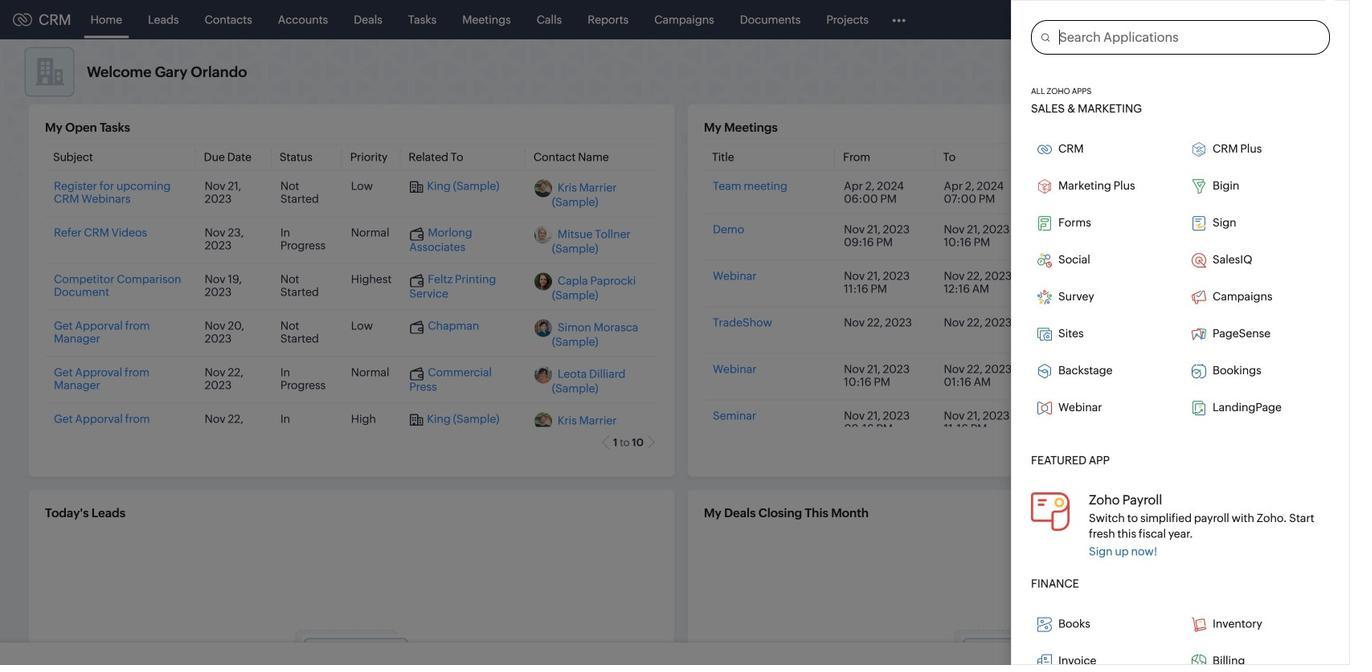 Task type: locate. For each thing, give the bounding box(es) containing it.
profile image
[[1279, 7, 1304, 33]]

calendar image
[[1180, 13, 1194, 26]]

search image
[[1147, 13, 1161, 27]]



Task type: describe. For each thing, give the bounding box(es) containing it.
logo image
[[13, 13, 32, 26]]

search element
[[1138, 0, 1171, 39]]

profile element
[[1269, 0, 1314, 39]]

Search Applications text field
[[1050, 21, 1330, 54]]

zoho payroll image
[[1032, 493, 1070, 531]]



Task type: vqa. For each thing, say whether or not it's contained in the screenshot.
Other Modules field
no



